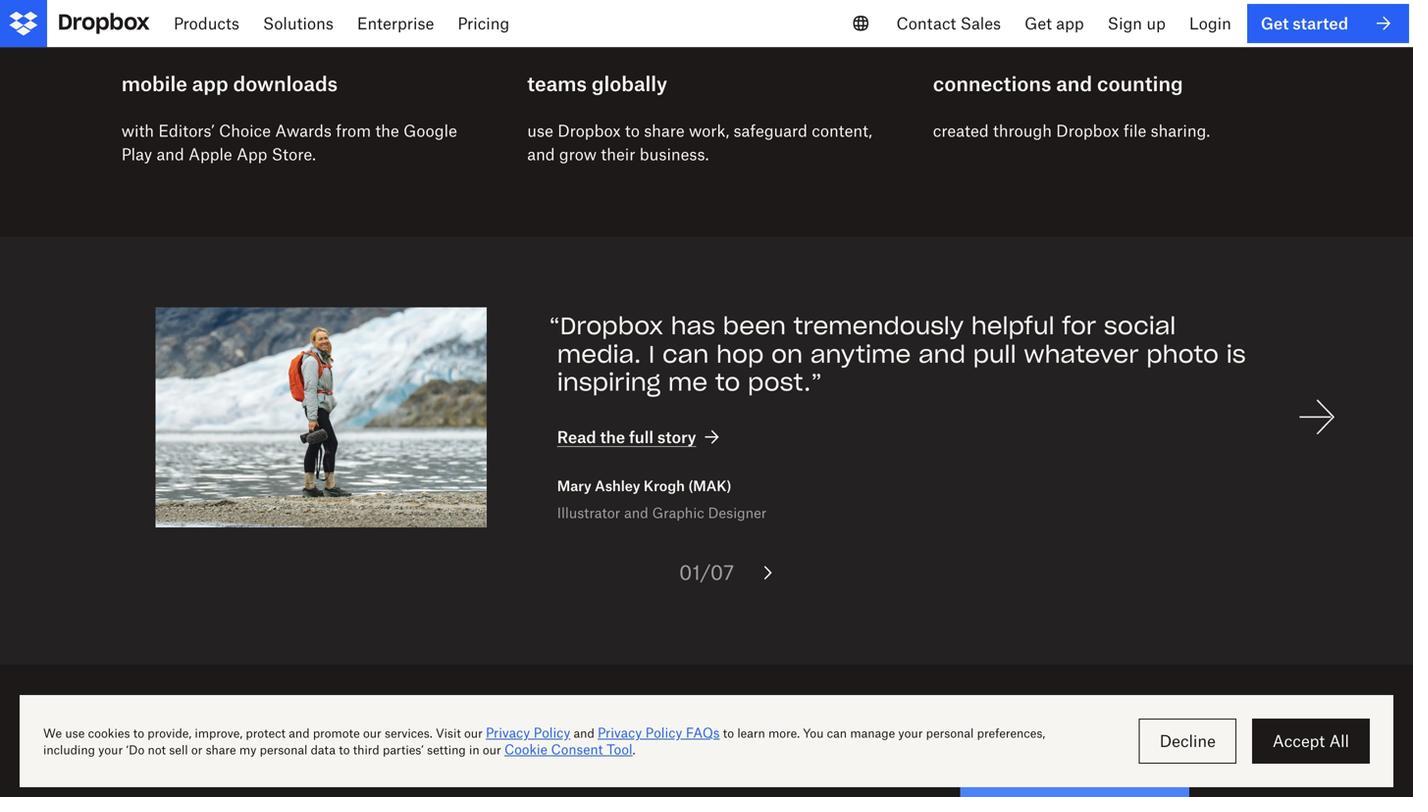Task type: describe. For each thing, give the bounding box(es) containing it.
ashley
[[595, 478, 640, 495]]

use dropbox to share work, safeguard content, and grow their business.
[[527, 121, 872, 164]]

and inside the with editors' choice awards from the google play and apple app store.
[[156, 145, 184, 164]]

their
[[601, 145, 635, 164]]

mobile app downloads
[[121, 71, 338, 95]]

pricing link
[[446, 0, 521, 47]]

1b+ image
[[121, 13, 480, 60]]

and inside use dropbox to share work, safeguard content, and grow their business.
[[527, 145, 555, 164]]

google
[[403, 121, 457, 140]]

01/07
[[679, 561, 734, 585]]

whatever
[[1024, 339, 1139, 369]]

sharing.
[[1151, 121, 1210, 140]]

get for get started with dropbox
[[98, 733, 182, 783]]

with editors' choice awards from the google play and apple app store.
[[121, 121, 457, 164]]

and up created through dropbox file sharing.
[[1056, 71, 1092, 95]]

inspiring
[[557, 368, 661, 398]]

anytime
[[810, 339, 911, 369]]

created
[[933, 121, 989, 140]]

designer
[[708, 505, 767, 522]]

contact
[[896, 14, 956, 33]]

illustrator
[[557, 505, 620, 522]]

apple
[[189, 145, 232, 164]]

full
[[629, 428, 654, 447]]

for
[[1062, 311, 1096, 341]]

contact sales link
[[885, 0, 1013, 47]]

get for get started
[[1261, 14, 1289, 33]]

dropbox inside use dropbox to share work, safeguard content, and grow their business.
[[558, 121, 621, 140]]

get started
[[1261, 14, 1348, 33]]

is
[[1226, 339, 1246, 369]]

get app button
[[1013, 0, 1096, 47]]

app for mobile
[[192, 71, 228, 95]]

get app
[[1025, 14, 1084, 33]]

safeguard
[[734, 121, 807, 140]]

to inside use dropbox to share work, safeguard content, and grow their business.
[[625, 121, 640, 140]]

started for get started with dropbox
[[194, 733, 375, 783]]

1 vertical spatial with
[[387, 733, 490, 783]]

sales
[[960, 14, 1001, 33]]

products button
[[162, 0, 251, 47]]

krogh
[[644, 478, 685, 495]]

grow
[[559, 145, 597, 164]]

teams globally
[[527, 71, 667, 95]]

media.
[[557, 339, 641, 369]]

the inside read the full story link
[[600, 428, 625, 447]]

mary ashley krogh (mak)
[[557, 478, 731, 495]]

story
[[657, 428, 696, 447]]

hop
[[716, 339, 764, 369]]

the inside the with editors' choice awards from the google play and apple app store.
[[375, 121, 399, 140]]

read
[[557, 428, 596, 447]]

with inside the with editors' choice awards from the google play and apple app store.
[[121, 121, 154, 140]]

enterprise link
[[345, 0, 446, 47]]

awards
[[275, 121, 332, 140]]

solutions button
[[251, 0, 345, 47]]

to inside "dropbox has been tremendously helpful for social media. i can hop on anytime and pull whatever photo is inspiring me to post."
[[715, 368, 740, 398]]

post."
[[748, 368, 822, 398]]

pull
[[973, 339, 1016, 369]]

share
[[644, 121, 685, 140]]

me
[[668, 368, 708, 398]]

sign
[[1108, 14, 1142, 33]]

choice
[[219, 121, 271, 140]]



Task type: vqa. For each thing, say whether or not it's contained in the screenshot.
row
no



Task type: locate. For each thing, give the bounding box(es) containing it.
app for get
[[1056, 14, 1084, 33]]

and down editors'
[[156, 145, 184, 164]]

can
[[662, 339, 709, 369]]

get for get app
[[1025, 14, 1052, 33]]

editors'
[[158, 121, 215, 140]]

1 horizontal spatial started
[[1293, 14, 1348, 33]]

enterprise
[[357, 14, 434, 33]]

to
[[625, 121, 640, 140], [715, 368, 740, 398]]

get inside get started 'link'
[[1261, 14, 1289, 33]]

0 horizontal spatial started
[[194, 733, 375, 783]]

get inside get app popup button
[[1025, 14, 1052, 33]]

0 horizontal spatial the
[[375, 121, 399, 140]]

tremendously
[[794, 311, 964, 341]]

pricing
[[458, 14, 510, 33]]

to up 'their'
[[625, 121, 640, 140]]

0 vertical spatial the
[[375, 121, 399, 140]]

and
[[1056, 71, 1092, 95], [156, 145, 184, 164], [527, 145, 555, 164], [918, 339, 966, 369], [624, 505, 648, 522]]

products
[[174, 14, 239, 33]]

use
[[527, 121, 553, 140]]

from
[[336, 121, 371, 140]]

dropbox
[[558, 121, 621, 140], [1056, 121, 1119, 140], [502, 733, 704, 783]]

play
[[121, 145, 152, 164]]

social
[[1104, 311, 1176, 341]]

work,
[[689, 121, 729, 140]]

(mak)
[[688, 478, 731, 495]]

app inside popup button
[[1056, 14, 1084, 33]]

get started link
[[1247, 4, 1409, 43]]

0 horizontal spatial app
[[192, 71, 228, 95]]

mary
[[557, 478, 591, 495]]

0 horizontal spatial with
[[121, 121, 154, 140]]

sign up
[[1108, 14, 1166, 33]]

and down mary ashley krogh (mak)
[[624, 505, 648, 522]]

0 vertical spatial started
[[1293, 14, 1348, 33]]

teams
[[527, 71, 587, 95]]

read the full story
[[557, 428, 696, 447]]

600k+ image
[[527, 13, 886, 60]]

1 vertical spatial the
[[600, 428, 625, 447]]

connections
[[933, 71, 1051, 95]]

the right from
[[375, 121, 399, 140]]

app up editors'
[[192, 71, 228, 95]]

started inside 'link'
[[1293, 14, 1348, 33]]

downloads
[[233, 71, 338, 95]]

started for get started
[[1293, 14, 1348, 33]]

0 horizontal spatial to
[[625, 121, 640, 140]]

file
[[1124, 121, 1147, 140]]

1 vertical spatial to
[[715, 368, 740, 398]]

i
[[649, 339, 655, 369]]

sign up link
[[1096, 0, 1177, 47]]

1 horizontal spatial the
[[600, 428, 625, 447]]

started
[[1293, 14, 1348, 33], [194, 733, 375, 783]]

1 vertical spatial started
[[194, 733, 375, 783]]

store.
[[272, 145, 316, 164]]

on
[[771, 339, 803, 369]]

0 vertical spatial with
[[121, 121, 154, 140]]

globally
[[592, 71, 667, 95]]

2 horizontal spatial get
[[1261, 14, 1289, 33]]

business.
[[640, 145, 709, 164]]

1 horizontal spatial app
[[1056, 14, 1084, 33]]

0 horizontal spatial get
[[98, 733, 182, 783]]

the left full
[[600, 428, 625, 447]]

get started with dropbox
[[98, 733, 704, 783]]

connections and counting
[[933, 71, 1183, 95]]

helpful
[[971, 311, 1055, 341]]

app left the sign
[[1056, 14, 1084, 33]]

0 vertical spatial to
[[625, 121, 640, 140]]

1 horizontal spatial to
[[715, 368, 740, 398]]

with
[[121, 121, 154, 140], [387, 733, 490, 783]]

mobile
[[121, 71, 187, 95]]

app
[[237, 145, 267, 164]]

"dropbox
[[549, 311, 663, 341]]

1 horizontal spatial with
[[387, 733, 490, 783]]

graphic
[[652, 505, 704, 522]]

read the full story link
[[557, 426, 724, 449]]

"dropbox has been tremendously helpful for social media. i can hop on anytime and pull whatever photo is inspiring me to post."
[[549, 311, 1246, 398]]

login link
[[1177, 0, 1243, 47]]

and left pull
[[918, 339, 966, 369]]

through
[[993, 121, 1052, 140]]

login
[[1189, 14, 1231, 33]]

4.5b image
[[933, 13, 1292, 60]]

solutions
[[263, 14, 334, 33]]

app
[[1056, 14, 1084, 33], [192, 71, 228, 95]]

created through dropbox file sharing.
[[933, 121, 1210, 140]]

up
[[1147, 14, 1166, 33]]

photo
[[1146, 339, 1219, 369]]

illustrator and graphic designer
[[557, 505, 767, 522]]

1 vertical spatial app
[[192, 71, 228, 95]]

counting
[[1097, 71, 1183, 95]]

0 vertical spatial app
[[1056, 14, 1084, 33]]

content,
[[812, 121, 872, 140]]

has
[[671, 311, 715, 341]]

been
[[723, 311, 786, 341]]

contact sales
[[896, 14, 1001, 33]]

a woman stands in front of a lake holding a camera. image
[[156, 307, 486, 528]]

to right me on the top
[[715, 368, 740, 398]]

and down use
[[527, 145, 555, 164]]

1 horizontal spatial get
[[1025, 14, 1052, 33]]

and inside "dropbox has been tremendously helpful for social media. i can hop on anytime and pull whatever photo is inspiring me to post."
[[918, 339, 966, 369]]

the
[[375, 121, 399, 140], [600, 428, 625, 447]]

get
[[1261, 14, 1289, 33], [1025, 14, 1052, 33], [98, 733, 182, 783]]



